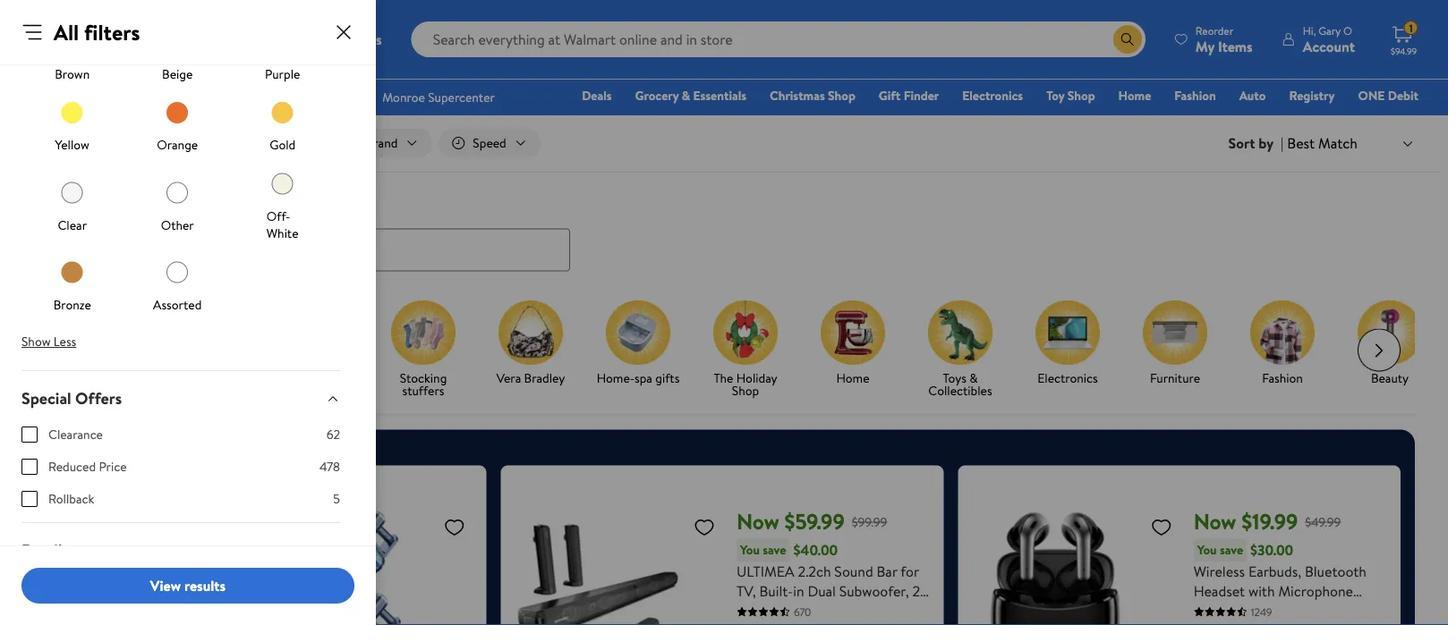 Task type: locate. For each thing, give the bounding box(es) containing it.
|
[[1281, 133, 1284, 153]]

1 vertical spatial all filters
[[64, 134, 113, 152]]

in left built-
[[737, 601, 748, 621]]

headset
[[1194, 581, 1245, 601]]

shop inside the holiday shop
[[732, 382, 759, 399]]

gift
[[879, 87, 901, 104]]

1 horizontal spatial in
[[737, 601, 748, 621]]

1 horizontal spatial now
[[1194, 507, 1237, 537]]

1 horizontal spatial bluetooth
[[1305, 562, 1367, 581]]

1 all from the left
[[95, 369, 107, 387]]

deals
[[598, 49, 650, 79], [582, 87, 612, 104], [70, 193, 108, 215], [328, 369, 357, 387], [194, 382, 223, 399]]

flash inside timer
[[545, 49, 593, 79]]

sort
[[1229, 133, 1255, 153]]

0 vertical spatial &
[[682, 87, 690, 104]]

now inside group
[[737, 507, 779, 537]]

electronics left 'toy'
[[962, 87, 1023, 104]]

all for deals
[[95, 369, 107, 387]]

color group
[[21, 0, 340, 320]]

filters up clear button
[[81, 134, 113, 152]]

top flash deals link
[[269, 300, 363, 388]]

2 horizontal spatial :
[[847, 47, 851, 66]]

1 now from the left
[[737, 507, 779, 537]]

2 all from the left
[[202, 369, 214, 387]]

earbuds,
[[1249, 562, 1302, 581]]

all filters up brown
[[54, 17, 140, 47]]

walmart image
[[29, 25, 145, 54]]

1 vertical spatial bluetooth
[[823, 601, 885, 621]]

you up ultimea
[[740, 542, 760, 559]]

essentials
[[693, 87, 747, 104]]

in
[[695, 49, 711, 79], [793, 581, 804, 601], [737, 601, 748, 621]]

in-store
[[173, 134, 216, 152]]

by
[[1259, 133, 1274, 153]]

1 vertical spatial electronics
[[1038, 369, 1098, 387]]

flash down flash deals 'image' at the left
[[217, 369, 245, 387]]

sort and filter section element
[[8, 115, 1440, 172]]

save inside you save $40.00 ultimea 2.2ch sound bar for tv, built-in dual subwoofer, 2 in 1 separable bluetooth 5.3 soundbar , bassmax adjusta
[[763, 542, 786, 559]]

filters up brown
[[84, 17, 140, 47]]

gold button
[[266, 97, 299, 154]]

deals inside the shop all flash deals
[[194, 382, 223, 399]]

fashion left auto
[[1175, 87, 1216, 104]]

1 inside you save $40.00 ultimea 2.2ch sound bar for tv, built-in dual subwoofer, 2 in 1 separable bluetooth 5.3 soundbar , bassmax adjusta
[[751, 601, 756, 621]]

shop all deals link
[[55, 300, 148, 388]]

all inside dialog
[[54, 17, 79, 47]]

all filters
[[54, 17, 140, 47], [64, 134, 113, 152]]

0 horizontal spatial fashion link
[[1167, 86, 1224, 105]]

gold
[[270, 136, 296, 154]]

flash inside search field
[[30, 193, 66, 215]]

you inside "you save $30.00 wireless earbuds, bluetooth headset with microphone touch control , ipx7 waterproof, high-fidel"
[[1197, 542, 1217, 559]]

& right the toys
[[970, 369, 978, 387]]

deals down flash deals end in
[[582, 87, 612, 104]]

stuffers
[[402, 382, 444, 399]]

auto link
[[1231, 86, 1274, 105]]

0 vertical spatial home
[[1119, 87, 1151, 104]]

all up offers
[[95, 369, 107, 387]]

2
[[912, 581, 920, 601]]

toy
[[1047, 87, 1065, 104]]

toys & collectibles
[[929, 369, 992, 399]]

save for $59.99
[[763, 542, 786, 559]]

1249
[[1251, 605, 1272, 620]]

0 horizontal spatial in
[[695, 49, 711, 79]]

beige button
[[161, 26, 194, 82]]

0 vertical spatial electronics
[[962, 87, 1023, 104]]

: right 10
[[805, 47, 809, 66]]

flash deals end in
[[545, 49, 711, 79]]

timer
[[22, 32, 1426, 100]]

1 horizontal spatial electronics
[[1038, 369, 1098, 387]]

: inside 09 : min
[[847, 47, 851, 66]]

for
[[901, 562, 919, 581]]

1 horizontal spatial you
[[1197, 542, 1217, 559]]

save up wireless
[[1220, 542, 1243, 559]]

0 vertical spatial fashion link
[[1167, 86, 1224, 105]]

in right end
[[695, 49, 711, 79]]

1 horizontal spatial home link
[[1110, 86, 1159, 105]]

deals up clear
[[70, 193, 108, 215]]

1 vertical spatial fashion link
[[1236, 300, 1329, 388]]

1 vertical spatial electronics link
[[1021, 300, 1114, 388]]

flash inside the shop all flash deals
[[217, 369, 245, 387]]

1 horizontal spatial ,
[[1285, 601, 1289, 621]]

all filters dialog
[[0, 0, 376, 626]]

reduced price
[[48, 458, 127, 476]]

all up flash deals at left top
[[64, 134, 78, 152]]

0 horizontal spatial save
[[763, 542, 786, 559]]

0 horizontal spatial 1
[[751, 601, 756, 621]]

in-
[[173, 134, 188, 152]]

Walmart Site-Wide search field
[[411, 21, 1146, 57]]

special
[[21, 388, 71, 410]]

bluetooth up ipx7
[[1305, 562, 1367, 581]]

save inside "you save $30.00 wireless earbuds, bluetooth headset with microphone touch control , ipx7 waterproof, high-fidel"
[[1220, 542, 1243, 559]]

filters inside dialog
[[84, 17, 140, 47]]

2 now from the left
[[1194, 507, 1237, 537]]

0 vertical spatial filters
[[84, 17, 140, 47]]

deals inside search field
[[70, 193, 108, 215]]

0 horizontal spatial all
[[95, 369, 107, 387]]

gift finder
[[879, 87, 939, 104]]

fashion
[[1175, 87, 1216, 104], [1262, 369, 1303, 387]]

white
[[266, 225, 299, 242]]

the holiday shop image
[[713, 300, 778, 365]]

reduced
[[48, 458, 96, 476]]

fashion down fashion image
[[1262, 369, 1303, 387]]

0 horizontal spatial fashion
[[1175, 87, 1216, 104]]

1 save from the left
[[763, 542, 786, 559]]

flash up the deals 'link'
[[545, 49, 593, 79]]

, left ipx7
[[1285, 601, 1289, 621]]

view
[[150, 576, 181, 596]]

clear
[[58, 216, 87, 233]]

now
[[737, 507, 779, 537], [1194, 507, 1237, 537]]

1 : from the left
[[763, 47, 768, 66]]

christmas
[[770, 87, 825, 104]]

1 vertical spatial 1
[[751, 601, 756, 621]]

all
[[95, 369, 107, 387], [202, 369, 214, 387]]

one debit link
[[1350, 86, 1427, 105]]

hours
[[775, 73, 801, 88]]

now $59.99 $99.99
[[737, 507, 887, 537]]

home down the home image
[[836, 369, 870, 387]]

$94.99
[[1391, 45, 1417, 57]]

deals
[[110, 369, 137, 387]]

all filters inside dialog
[[54, 17, 140, 47]]

0 vertical spatial all
[[54, 17, 79, 47]]

flash up clear
[[30, 193, 66, 215]]

you up wireless
[[1197, 542, 1217, 559]]

timer containing 03
[[22, 32, 1426, 100]]

1 vertical spatial &
[[970, 369, 978, 387]]

toy shop
[[1047, 87, 1095, 104]]

toys
[[943, 369, 967, 387]]

0 horizontal spatial home link
[[806, 300, 900, 388]]

1 horizontal spatial &
[[970, 369, 978, 387]]

1
[[1409, 20, 1413, 36], [751, 601, 756, 621]]

: right 09
[[847, 47, 851, 66]]

save
[[763, 542, 786, 559], [1220, 542, 1243, 559]]

next slide for chipmodulewithimages list image
[[1358, 329, 1401, 372]]

all filters inside button
[[64, 134, 113, 152]]

vera bradley image
[[499, 300, 563, 365]]

Search in Flash Deals search field
[[30, 229, 570, 272]]

now up ultimea
[[737, 507, 779, 537]]

debit
[[1388, 87, 1419, 104]]

1 left built-
[[751, 601, 756, 621]]

1 vertical spatial all
[[64, 134, 78, 152]]

you inside you save $40.00 ultimea 2.2ch sound bar for tv, built-in dual subwoofer, 2 in 1 separable bluetooth 5.3 soundbar , bassmax adjusta
[[740, 542, 760, 559]]

bar
[[877, 562, 898, 581]]

3 : from the left
[[847, 47, 851, 66]]

0 horizontal spatial ,
[[799, 621, 802, 626]]

you
[[740, 542, 760, 559], [1197, 542, 1217, 559]]

retailer
[[21, 540, 77, 562]]

home right toy shop link
[[1119, 87, 1151, 104]]

dual
[[808, 581, 836, 601]]

1 horizontal spatial fashion
[[1262, 369, 1303, 387]]

shop all image
[[69, 300, 133, 365]]

1 you from the left
[[740, 542, 760, 559]]

in inside timer
[[695, 49, 711, 79]]

0 horizontal spatial you
[[740, 542, 760, 559]]

& for grocery
[[682, 87, 690, 104]]

shop down flash deals 'image' at the left
[[172, 369, 199, 387]]

deals up the deals 'link'
[[598, 49, 650, 79]]

: inside 03 : days
[[763, 47, 768, 66]]

you for now $19.99
[[1197, 542, 1217, 559]]

clearance
[[48, 426, 103, 444]]

in up 670
[[793, 581, 804, 601]]

save up ultimea
[[763, 542, 786, 559]]

1 vertical spatial filters
[[81, 134, 113, 152]]

$59.99
[[785, 507, 845, 537]]

1 vertical spatial home link
[[806, 300, 900, 388]]

478
[[320, 458, 340, 476]]

:
[[763, 47, 768, 66], [805, 47, 809, 66], [847, 47, 851, 66]]

None checkbox
[[21, 491, 38, 508]]

home
[[1119, 87, 1151, 104], [836, 369, 870, 387]]

shop all flash deals
[[172, 369, 245, 399]]

0 vertical spatial all filters
[[54, 17, 140, 47]]

now inside "group"
[[1194, 507, 1237, 537]]

shop all flash deals link
[[162, 300, 255, 401]]

top flash deals
[[275, 369, 357, 387]]

deals down flash deals 'image' at the left
[[194, 382, 223, 399]]

flash right "top" on the left bottom of page
[[297, 369, 325, 387]]

flash
[[545, 49, 593, 79], [30, 193, 66, 215], [217, 369, 245, 387], [297, 369, 325, 387]]

grocery & essentials
[[635, 87, 747, 104]]

off- white button
[[266, 168, 299, 242]]

all down flash deals 'image' at the left
[[202, 369, 214, 387]]

electronics image
[[1036, 300, 1100, 365]]

0 horizontal spatial bluetooth
[[823, 601, 885, 621]]

now up wireless
[[1194, 507, 1237, 537]]

: for 03
[[763, 47, 768, 66]]

0 horizontal spatial :
[[763, 47, 768, 66]]

shop left sec
[[828, 87, 856, 104]]

1 horizontal spatial save
[[1220, 542, 1243, 559]]

bluetooth down sound
[[823, 601, 885, 621]]

flash deals image
[[176, 300, 241, 365]]

0 vertical spatial home link
[[1110, 86, 1159, 105]]

1 horizontal spatial all
[[202, 369, 214, 387]]

purple
[[265, 65, 300, 82]]

0 vertical spatial bluetooth
[[1305, 562, 1367, 581]]

1 horizontal spatial 1
[[1409, 20, 1413, 36]]

2 horizontal spatial in
[[793, 581, 804, 601]]

09
[[816, 41, 841, 71]]

all filters up clear button
[[64, 134, 113, 152]]

beige
[[162, 65, 193, 82]]

all up brown
[[54, 17, 79, 47]]

electronics down electronics image on the right of the page
[[1038, 369, 1098, 387]]

special offers button
[[7, 371, 354, 426]]

registry link
[[1281, 86, 1343, 105]]

& right grocery
[[682, 87, 690, 104]]

sound
[[835, 562, 873, 581]]

save for $19.99
[[1220, 542, 1243, 559]]

0 horizontal spatial home
[[836, 369, 870, 387]]

2 save from the left
[[1220, 542, 1243, 559]]

None checkbox
[[21, 427, 38, 443], [21, 459, 38, 475], [21, 427, 38, 443], [21, 459, 38, 475]]

: right 03
[[763, 47, 768, 66]]

all inside the shop all flash deals
[[202, 369, 214, 387]]

shop down the holiday shop image
[[732, 382, 759, 399]]

furniture link
[[1129, 300, 1222, 388]]

home-spa gifts
[[597, 369, 680, 387]]

flash deals
[[30, 193, 108, 215]]

home image
[[821, 300, 885, 365]]

0 horizontal spatial now
[[737, 507, 779, 537]]

& inside toys & collectibles
[[970, 369, 978, 387]]

top
[[275, 369, 294, 387]]

add to favorites list, wireless earbuds, bluetooth headset with microphone touch control , ipx7 waterproof, high-fidelity stereo earphones for sports and work，compatible with iphone 13 pro max xs xr samsung android image
[[1151, 516, 1172, 538]]

deals inside timer
[[598, 49, 650, 79]]

group
[[58, 480, 472, 626]]

rollback
[[48, 491, 94, 508]]

1 horizontal spatial :
[[805, 47, 809, 66]]

1 up $94.99
[[1409, 20, 1413, 36]]

0 horizontal spatial &
[[682, 87, 690, 104]]

2 you from the left
[[1197, 542, 1217, 559]]

, down 670
[[799, 621, 802, 626]]



Task type: describe. For each thing, give the bounding box(es) containing it.
all filters button
[[30, 129, 132, 158]]

you save $40.00 ultimea 2.2ch sound bar for tv, built-in dual subwoofer, 2 in 1 separable bluetooth 5.3 soundbar , bassmax adjusta
[[737, 541, 926, 626]]

show less button
[[7, 328, 91, 356]]

special offers
[[21, 388, 122, 410]]

orange button
[[157, 97, 198, 154]]

assorted
[[153, 296, 202, 313]]

bronze button
[[53, 256, 91, 313]]

yellow
[[55, 136, 89, 154]]

stocking stuffers
[[400, 369, 447, 399]]

all for flash
[[202, 369, 214, 387]]

min
[[822, 73, 839, 88]]

beauty link
[[1344, 300, 1437, 388]]

: for 09
[[847, 47, 851, 66]]

waterproof,
[[1194, 621, 1269, 626]]

view results button
[[21, 568, 354, 604]]

shop inside the shop all flash deals
[[172, 369, 199, 387]]

the holiday shop
[[714, 369, 778, 399]]

Flash Deals search field
[[8, 193, 1440, 272]]

orange
[[157, 136, 198, 154]]

the
[[714, 369, 733, 387]]

1 vertical spatial fashion
[[1262, 369, 1303, 387]]

1 horizontal spatial fashion link
[[1236, 300, 1329, 388]]

, inside you save $40.00 ultimea 2.2ch sound bar for tv, built-in dual subwoofer, 2 in 1 separable bluetooth 5.3 soundbar , bassmax adjusta
[[799, 621, 802, 626]]

high-
[[1272, 621, 1307, 626]]

less
[[54, 333, 76, 350]]

none checkbox inside the special offers group
[[21, 491, 38, 508]]

off- white
[[266, 207, 299, 242]]

gifts
[[655, 369, 680, 387]]

now $59.99 group
[[515, 480, 929, 626]]

ipx7
[[1292, 601, 1320, 621]]

fashion image
[[1250, 300, 1315, 365]]

sec
[[862, 73, 878, 88]]

2 : from the left
[[805, 47, 809, 66]]

close panel image
[[333, 21, 354, 43]]

all inside button
[[64, 134, 78, 152]]

view results
[[150, 576, 226, 596]]

vera bradley
[[496, 369, 565, 387]]

retailer button
[[7, 524, 354, 578]]

home-spa gifts link
[[592, 300, 685, 388]]

toys & collectibles link
[[914, 300, 1007, 401]]

offers
[[75, 388, 122, 410]]

gift finder link
[[871, 86, 947, 105]]

0 vertical spatial electronics link
[[954, 86, 1031, 105]]

$99.99
[[852, 514, 887, 531]]

you for now $59.99
[[740, 542, 760, 559]]

in-store button
[[139, 129, 236, 158]]

show less
[[21, 333, 76, 350]]

soundbar
[[737, 621, 795, 626]]

& for toys
[[970, 369, 978, 387]]

toys & collectibles image
[[928, 300, 993, 365]]

with
[[1249, 581, 1275, 601]]

other button
[[161, 177, 194, 233]]

home-spa gifts image
[[606, 300, 670, 365]]

filters inside button
[[81, 134, 113, 152]]

50
[[858, 41, 883, 71]]

1 vertical spatial home
[[836, 369, 870, 387]]

bassmax
[[805, 621, 858, 626]]

price
[[99, 458, 127, 476]]

assorted button
[[153, 256, 202, 313]]

bluetooth inside you save $40.00 ultimea 2.2ch sound bar for tv, built-in dual subwoofer, 2 in 1 separable bluetooth 5.3 soundbar , bassmax adjusta
[[823, 601, 885, 621]]

walmart+ link
[[1357, 111, 1427, 130]]

shop right 'toy'
[[1068, 87, 1095, 104]]

stocking stuffers image
[[391, 300, 456, 365]]

microphone
[[1279, 581, 1353, 601]]

0 horizontal spatial electronics
[[962, 87, 1023, 104]]

deals link
[[574, 86, 620, 105]]

tv,
[[737, 581, 756, 601]]

one debit walmart+
[[1358, 87, 1419, 129]]

spa
[[635, 369, 652, 387]]

now for now $19.99
[[1194, 507, 1237, 537]]

yellow button
[[55, 97, 89, 154]]

store
[[188, 134, 216, 152]]

off-
[[266, 207, 290, 225]]

$49.99
[[1305, 514, 1341, 531]]

brown
[[55, 65, 90, 82]]

03
[[733, 41, 757, 71]]

now $19.99 group
[[972, 480, 1387, 626]]

0 vertical spatial 1
[[1409, 20, 1413, 36]]

Search search field
[[411, 21, 1146, 57]]

home-
[[597, 369, 635, 387]]

deals up '62'
[[328, 369, 357, 387]]

1 horizontal spatial home
[[1119, 87, 1151, 104]]

now for now $59.99
[[737, 507, 779, 537]]

50 sec
[[858, 41, 883, 88]]

other
[[161, 216, 194, 233]]

registry
[[1289, 87, 1335, 104]]

shop up 'special offers'
[[65, 369, 92, 387]]

5
[[333, 491, 340, 508]]

clear button
[[56, 177, 88, 233]]

control
[[1234, 601, 1282, 621]]

, inside "you save $30.00 wireless earbuds, bluetooth headset with microphone touch control , ipx7 waterproof, high-fidel"
[[1285, 601, 1289, 621]]

separable
[[759, 601, 820, 621]]

flash deals end in 3 days 10 hours 9 minutes 50 seconds element
[[545, 49, 711, 79]]

deals inside 'link'
[[582, 87, 612, 104]]

show
[[21, 333, 51, 350]]

add to favorites list, ultimea 2.2ch sound bar for tv, built-in dual subwoofer, 2 in 1 separable bluetooth 5.3 soundbar , bassmax adjustable tv surround sound bar, hdmi-arc/optical/aux home theater speakers, wall mount image
[[694, 516, 715, 538]]

built-
[[760, 581, 793, 601]]

the holiday shop link
[[699, 300, 792, 401]]

5.3
[[889, 601, 907, 621]]

0 vertical spatial fashion
[[1175, 87, 1216, 104]]

grocery
[[635, 87, 679, 104]]

christmas shop link
[[762, 86, 864, 105]]

2.2ch
[[798, 562, 831, 581]]

furniture image
[[1143, 300, 1208, 365]]

670
[[794, 605, 811, 620]]

add to favorites list, prettycare cordless stick vacuum cleaner lightweight for carpet floor pet hair w200 image
[[444, 516, 465, 538]]

62
[[326, 426, 340, 444]]

special offers group
[[21, 426, 340, 523]]

bluetooth inside "you save $30.00 wireless earbuds, bluetooth headset with microphone touch control , ipx7 waterproof, high-fidel"
[[1305, 562, 1367, 581]]

christmas shop
[[770, 87, 856, 104]]

09 : min
[[816, 41, 851, 88]]

$19.99
[[1242, 507, 1298, 537]]

now $19.99 $49.99
[[1194, 507, 1341, 537]]

one
[[1358, 87, 1385, 104]]

beauty image
[[1358, 300, 1422, 365]]



Task type: vqa. For each thing, say whether or not it's contained in the screenshot.


